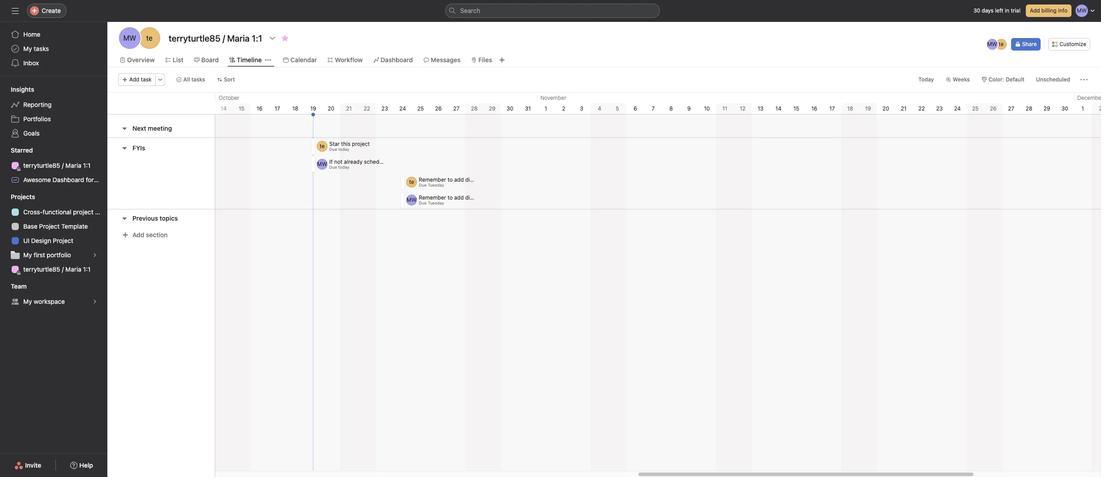 Task type: describe. For each thing, give the bounding box(es) containing it.
for
[[86, 176, 94, 183]]

1 17 from the left
[[275, 105, 280, 112]]

collapse task list for the section fyis image
[[121, 145, 128, 152]]

team
[[11, 282, 27, 290]]

sort button
[[213, 73, 239, 86]]

remove from starred image
[[282, 34, 289, 42]]

calendar
[[290, 56, 317, 64]]

color: default
[[989, 76, 1025, 83]]

10
[[704, 105, 710, 112]]

projects element
[[0, 189, 107, 278]]

starred button
[[0, 146, 33, 155]]

sort
[[224, 76, 235, 83]]

new
[[96, 176, 108, 183]]

trial
[[1011, 7, 1021, 14]]

home
[[23, 30, 40, 38]]

collapse task list for the section previous topics image
[[121, 215, 128, 222]]

previous
[[132, 214, 158, 222]]

this
[[341, 141, 350, 147]]

unscheduled
[[1036, 76, 1070, 83]]

add billing info button
[[1026, 4, 1072, 17]]

fyis
[[132, 144, 145, 152]]

projects button
[[0, 192, 35, 201]]

tab actions image
[[265, 57, 271, 63]]

list
[[173, 56, 183, 64]]

billing
[[1042, 7, 1057, 14]]

my for my first portfolio
[[23, 251, 32, 259]]

12
[[740, 105, 746, 112]]

1 28 from the left
[[471, 105, 478, 112]]

workflow
[[335, 56, 363, 64]]

ui
[[23, 237, 29, 244]]

in
[[1005, 7, 1010, 14]]

0 horizontal spatial more actions image
[[157, 77, 163, 82]]

project inside starred element
[[110, 176, 131, 183]]

inbox link
[[5, 56, 102, 70]]

7
[[652, 105, 655, 112]]

2
[[562, 105, 565, 112]]

2 vertical spatial project
[[53, 237, 73, 244]]

13
[[758, 105, 764, 112]]

projects
[[11, 193, 35, 200]]

2 21 from the left
[[901, 105, 907, 112]]

left
[[995, 7, 1004, 14]]

3
[[580, 105, 583, 112]]

search list box
[[445, 4, 660, 18]]

31
[[525, 105, 531, 112]]

2 20 from the left
[[883, 105, 889, 112]]

create
[[42, 7, 61, 14]]

portfolios
[[23, 115, 51, 123]]

my tasks link
[[5, 42, 102, 56]]

2 horizontal spatial 30
[[1062, 105, 1068, 112]]

due tuesday for te
[[419, 183, 444, 187]]

create button
[[27, 4, 67, 18]]

/ inside projects element
[[62, 265, 64, 273]]

1 25 from the left
[[417, 105, 424, 112]]

1 18 from the left
[[292, 105, 298, 112]]

next meeting button
[[132, 120, 172, 136]]

8
[[669, 105, 673, 112]]

2 17 from the left
[[830, 105, 835, 112]]

2 28 from the left
[[1026, 105, 1033, 112]]

1 horizontal spatial more actions image
[[1081, 76, 1088, 83]]

base project template
[[23, 222, 88, 230]]

cross-functional project plan link
[[5, 205, 107, 219]]

reporting link
[[5, 98, 102, 112]]

previous topics button
[[132, 210, 178, 226]]

color: default button
[[978, 73, 1029, 86]]

insights button
[[0, 85, 34, 94]]

unscheduled button
[[1032, 73, 1074, 86]]

next meeting
[[132, 124, 172, 132]]

files link
[[471, 55, 492, 65]]

my for my tasks
[[23, 45, 32, 52]]

plan
[[95, 208, 107, 216]]

all tasks button
[[172, 73, 209, 86]]

today button
[[915, 73, 938, 86]]

customize
[[1060, 41, 1086, 47]]

my workspace link
[[5, 294, 102, 309]]

calendar link
[[283, 55, 317, 65]]

cross-functional project plan
[[23, 208, 107, 216]]

1 14 from the left
[[221, 105, 227, 112]]

1 horizontal spatial dashboard
[[381, 56, 413, 64]]

tasks for all tasks
[[191, 76, 205, 83]]

my first portfolio link
[[5, 248, 102, 262]]

previous topics
[[132, 214, 178, 222]]

cross-
[[23, 208, 43, 216]]

add for add section
[[132, 231, 144, 239]]

1:1 inside starred element
[[83, 162, 91, 169]]

section
[[146, 231, 168, 239]]

1 19 from the left
[[310, 105, 316, 112]]

board link
[[194, 55, 219, 65]]

maria inside projects element
[[65, 265, 81, 273]]

search button
[[445, 4, 660, 18]]

my for my workspace
[[23, 298, 32, 305]]

info
[[1058, 7, 1068, 14]]

see details, my first portfolio image
[[92, 252, 98, 258]]

due today
[[329, 165, 349, 170]]

star this project due today
[[329, 141, 370, 152]]

see details, my workspace image
[[92, 299, 98, 304]]

terryturtle85 inside starred element
[[23, 162, 60, 169]]

1 for decembe 1
[[1082, 105, 1084, 112]]

inbox
[[23, 59, 39, 67]]

terryturtle85 / maria 1:1 inside starred element
[[23, 162, 91, 169]]

all
[[183, 76, 190, 83]]

2 29 from the left
[[1044, 105, 1050, 112]]

6
[[634, 105, 637, 112]]

color:
[[989, 76, 1004, 83]]

1 15 from the left
[[239, 105, 245, 112]]

awesome dashboard for new project
[[23, 176, 131, 183]]

decembe
[[1078, 94, 1101, 101]]

due tuesday for mw
[[419, 200, 444, 205]]

1 terryturtle85 / maria 1:1 link from the top
[[5, 158, 102, 173]]

project for this
[[352, 141, 370, 147]]

1 for november 1
[[545, 105, 547, 112]]

files
[[479, 56, 492, 64]]



Task type: locate. For each thing, give the bounding box(es) containing it.
portfolios link
[[5, 112, 102, 126]]

0 vertical spatial tuesday
[[428, 183, 444, 187]]

1:1 inside projects element
[[83, 265, 91, 273]]

terryturtle85 up awesome
[[23, 162, 60, 169]]

0 vertical spatial 1:1
[[83, 162, 91, 169]]

2 23 from the left
[[936, 105, 943, 112]]

2 due tuesday from the top
[[419, 200, 444, 205]]

1 today from the top
[[338, 147, 349, 152]]

my down team
[[23, 298, 32, 305]]

1 22 from the left
[[364, 105, 370, 112]]

0 horizontal spatial 14
[[221, 105, 227, 112]]

team button
[[0, 282, 27, 291]]

fyis button
[[132, 140, 145, 156]]

tasks down the home
[[34, 45, 49, 52]]

/
[[62, 162, 64, 169], [62, 265, 64, 273]]

messages link
[[424, 55, 461, 65]]

1:1 down my first portfolio link on the left
[[83, 265, 91, 273]]

days
[[982, 7, 994, 14]]

1 vertical spatial tasks
[[191, 76, 205, 83]]

goals
[[23, 129, 40, 137]]

today up the 'due today'
[[338, 147, 349, 152]]

add billing info
[[1030, 7, 1068, 14]]

maria up awesome dashboard for new project
[[65, 162, 81, 169]]

my inside teams element
[[23, 298, 32, 305]]

ui design project link
[[5, 234, 102, 248]]

29 down unscheduled 'dropdown button'
[[1044, 105, 1050, 112]]

more actions image up decembe at the top right of page
[[1081, 76, 1088, 83]]

global element
[[0, 22, 107, 76]]

terryturtle85 / maria 1:1 link up awesome
[[5, 158, 102, 173]]

2 18 from the left
[[847, 105, 853, 112]]

terryturtle85 down first
[[23, 265, 60, 273]]

terryturtle85 / maria 1:1 up awesome dashboard for new project link
[[23, 162, 91, 169]]

22
[[364, 105, 370, 112], [919, 105, 925, 112]]

1
[[545, 105, 547, 112], [1082, 105, 1084, 112]]

2 maria from the top
[[65, 265, 81, 273]]

0 horizontal spatial 25
[[417, 105, 424, 112]]

20
[[328, 105, 334, 112], [883, 105, 889, 112]]

0 horizontal spatial 21
[[346, 105, 352, 112]]

0 vertical spatial terryturtle85
[[23, 162, 60, 169]]

more actions image right task
[[157, 77, 163, 82]]

1 24 from the left
[[399, 105, 406, 112]]

add left billing
[[1030, 7, 1040, 14]]

2 15 from the left
[[794, 105, 799, 112]]

1 horizontal spatial 22
[[919, 105, 925, 112]]

search
[[460, 7, 480, 14]]

default
[[1006, 76, 1025, 83]]

1 maria from the top
[[65, 162, 81, 169]]

0 vertical spatial tasks
[[34, 45, 49, 52]]

/ up awesome dashboard for new project link
[[62, 162, 64, 169]]

1 horizontal spatial 29
[[1044, 105, 1050, 112]]

1 my from the top
[[23, 45, 32, 52]]

1 down november
[[545, 105, 547, 112]]

1 horizontal spatial 19
[[865, 105, 871, 112]]

0 horizontal spatial 26
[[435, 105, 442, 112]]

19
[[310, 105, 316, 112], [865, 105, 871, 112]]

2 24 from the left
[[954, 105, 961, 112]]

due tuesday
[[419, 183, 444, 187], [419, 200, 444, 205]]

add inside button
[[132, 231, 144, 239]]

1 tuesday from the top
[[428, 183, 444, 187]]

design
[[31, 237, 51, 244]]

1 horizontal spatial 14
[[776, 105, 782, 112]]

1 1 from the left
[[545, 105, 547, 112]]

november 1
[[541, 94, 566, 112]]

1 vertical spatial my
[[23, 251, 32, 259]]

add for add task
[[129, 76, 139, 83]]

9
[[687, 105, 691, 112]]

1 inside november 1
[[545, 105, 547, 112]]

1 20 from the left
[[328, 105, 334, 112]]

teams element
[[0, 278, 107, 311]]

30 left days
[[974, 7, 980, 14]]

1 horizontal spatial 20
[[883, 105, 889, 112]]

0 horizontal spatial 29
[[489, 105, 496, 112]]

0 horizontal spatial 24
[[399, 105, 406, 112]]

project right new
[[110, 176, 131, 183]]

add left task
[[129, 76, 139, 83]]

1 29 from the left
[[489, 105, 496, 112]]

1 vertical spatial terryturtle85 / maria 1:1 link
[[5, 262, 102, 277]]

1 horizontal spatial 21
[[901, 105, 907, 112]]

2 27 from the left
[[1008, 105, 1014, 112]]

board
[[201, 56, 219, 64]]

0 horizontal spatial tasks
[[34, 45, 49, 52]]

None text field
[[166, 30, 265, 46]]

terryturtle85 / maria 1:1 link down portfolio
[[5, 262, 102, 277]]

2 today from the top
[[338, 165, 349, 170]]

tuesday for te
[[428, 183, 444, 187]]

1 21 from the left
[[346, 105, 352, 112]]

1 vertical spatial add
[[129, 76, 139, 83]]

15 right 13
[[794, 105, 799, 112]]

0 horizontal spatial 17
[[275, 105, 280, 112]]

my up inbox
[[23, 45, 32, 52]]

1 vertical spatial /
[[62, 265, 64, 273]]

tasks inside my tasks link
[[34, 45, 49, 52]]

1 vertical spatial terryturtle85
[[23, 265, 60, 273]]

1 terryturtle85 from the top
[[23, 162, 60, 169]]

14 down october
[[221, 105, 227, 112]]

mw
[[123, 34, 136, 42], [987, 41, 997, 47], [312, 161, 322, 167], [317, 161, 327, 167], [402, 196, 412, 203], [407, 196, 417, 203]]

0 vertical spatial /
[[62, 162, 64, 169]]

2 25 from the left
[[972, 105, 979, 112]]

2 1 from the left
[[1082, 105, 1084, 112]]

add task button
[[118, 73, 156, 86]]

22 down today 'button'
[[919, 105, 925, 112]]

add for add billing info
[[1030, 7, 1040, 14]]

1 horizontal spatial 18
[[847, 105, 853, 112]]

te
[[146, 34, 153, 42], [999, 41, 1004, 47], [320, 143, 325, 149], [409, 179, 414, 185]]

29 left 31
[[489, 105, 496, 112]]

1 26 from the left
[[435, 105, 442, 112]]

add down previous on the top left
[[132, 231, 144, 239]]

1 horizontal spatial 17
[[830, 105, 835, 112]]

1 horizontal spatial 25
[[972, 105, 979, 112]]

insights element
[[0, 81, 107, 142]]

16
[[257, 105, 262, 112], [811, 105, 817, 112]]

2 terryturtle85 / maria 1:1 link from the top
[[5, 262, 102, 277]]

2 19 from the left
[[865, 105, 871, 112]]

1 vertical spatial due tuesday
[[419, 200, 444, 205]]

terryturtle85 / maria 1:1 link
[[5, 158, 102, 173], [5, 262, 102, 277]]

0 vertical spatial maria
[[65, 162, 81, 169]]

goals link
[[5, 126, 102, 141]]

2 14 from the left
[[776, 105, 782, 112]]

0 horizontal spatial 16
[[257, 105, 262, 112]]

collapse task list for the section next meeting image
[[121, 125, 128, 132]]

1 horizontal spatial 24
[[954, 105, 961, 112]]

messages
[[431, 56, 461, 64]]

15
[[239, 105, 245, 112], [794, 105, 799, 112]]

my left first
[[23, 251, 32, 259]]

2 26 from the left
[[990, 105, 997, 112]]

project
[[352, 141, 370, 147], [73, 208, 93, 216]]

add section button
[[118, 227, 171, 243]]

0 horizontal spatial 30
[[507, 105, 513, 112]]

2 16 from the left
[[811, 105, 817, 112]]

terryturtle85
[[23, 162, 60, 169], [23, 265, 60, 273]]

1 horizontal spatial 23
[[936, 105, 943, 112]]

project
[[110, 176, 131, 183], [39, 222, 60, 230], [53, 237, 73, 244]]

4
[[598, 105, 601, 112]]

dashboard inside starred element
[[53, 176, 84, 183]]

18
[[292, 105, 298, 112], [847, 105, 853, 112]]

my inside projects element
[[23, 251, 32, 259]]

invite button
[[9, 457, 47, 473]]

1 23 from the left
[[382, 105, 388, 112]]

terryturtle85 / maria 1:1 down portfolio
[[23, 265, 91, 273]]

add section
[[132, 231, 168, 239]]

tuesday for mw
[[428, 200, 444, 205]]

0 horizontal spatial dashboard
[[53, 176, 84, 183]]

1 vertical spatial terryturtle85 / maria 1:1
[[23, 265, 91, 273]]

dashboard
[[381, 56, 413, 64], [53, 176, 84, 183]]

0 vertical spatial dashboard
[[381, 56, 413, 64]]

/ inside starred element
[[62, 162, 64, 169]]

0 horizontal spatial 20
[[328, 105, 334, 112]]

14 right 13
[[776, 105, 782, 112]]

1 vertical spatial 1:1
[[83, 265, 91, 273]]

2 tuesday from the top
[[428, 200, 444, 205]]

1 due tuesday from the top
[[419, 183, 444, 187]]

0 vertical spatial due tuesday
[[419, 183, 444, 187]]

customize button
[[1049, 38, 1090, 51]]

tasks inside all tasks dropdown button
[[191, 76, 205, 83]]

21
[[346, 105, 352, 112], [901, 105, 907, 112]]

1 horizontal spatial 1
[[1082, 105, 1084, 112]]

1 27 from the left
[[453, 105, 460, 112]]

workspace
[[34, 298, 65, 305]]

1 horizontal spatial 30
[[974, 7, 980, 14]]

maria inside starred element
[[65, 162, 81, 169]]

1 16 from the left
[[257, 105, 262, 112]]

2 terryturtle85 from the top
[[23, 265, 60, 273]]

1 horizontal spatial project
[[352, 141, 370, 147]]

1 down decembe at the top right of page
[[1082, 105, 1084, 112]]

project up portfolio
[[53, 237, 73, 244]]

today inside star this project due today
[[338, 147, 349, 152]]

25
[[417, 105, 424, 112], [972, 105, 979, 112]]

2 vertical spatial my
[[23, 298, 32, 305]]

0 horizontal spatial 1
[[545, 105, 547, 112]]

project inside star this project due today
[[352, 141, 370, 147]]

0 horizontal spatial project
[[73, 208, 93, 216]]

timeline link
[[230, 55, 262, 65]]

weeks
[[953, 76, 970, 83]]

0 horizontal spatial 23
[[382, 105, 388, 112]]

my workspace
[[23, 298, 65, 305]]

invite
[[25, 461, 41, 469]]

1 1:1 from the top
[[83, 162, 91, 169]]

1 horizontal spatial 15
[[794, 105, 799, 112]]

24
[[399, 105, 406, 112], [954, 105, 961, 112]]

1 horizontal spatial 26
[[990, 105, 997, 112]]

insights
[[11, 85, 34, 93]]

1 vertical spatial project
[[73, 208, 93, 216]]

terryturtle85 / maria 1:1 inside projects element
[[23, 265, 91, 273]]

all tasks
[[183, 76, 205, 83]]

2 / from the top
[[62, 265, 64, 273]]

0 vertical spatial terryturtle85 / maria 1:1
[[23, 162, 91, 169]]

1 terryturtle85 / maria 1:1 from the top
[[23, 162, 91, 169]]

today down star this project due today
[[338, 165, 349, 170]]

22 up star this project due today
[[364, 105, 370, 112]]

today
[[919, 76, 934, 83]]

0 vertical spatial project
[[352, 141, 370, 147]]

project for functional
[[73, 208, 93, 216]]

0 horizontal spatial 27
[[453, 105, 460, 112]]

project up ui design project
[[39, 222, 60, 230]]

2 1:1 from the top
[[83, 265, 91, 273]]

timeline
[[237, 56, 262, 64]]

my tasks
[[23, 45, 49, 52]]

1:1
[[83, 162, 91, 169], [83, 265, 91, 273]]

hide sidebar image
[[12, 7, 19, 14]]

1:1 up for
[[83, 162, 91, 169]]

share button
[[1011, 38, 1041, 51]]

0 horizontal spatial 19
[[310, 105, 316, 112]]

0 vertical spatial project
[[110, 176, 131, 183]]

project up template
[[73, 208, 93, 216]]

1 horizontal spatial 27
[[1008, 105, 1014, 112]]

overview
[[127, 56, 155, 64]]

0 horizontal spatial 18
[[292, 105, 298, 112]]

maria
[[65, 162, 81, 169], [65, 265, 81, 273]]

tasks right "all"
[[191, 76, 205, 83]]

3 my from the top
[[23, 298, 32, 305]]

due inside star this project due today
[[329, 147, 337, 152]]

template
[[61, 222, 88, 230]]

26
[[435, 105, 442, 112], [990, 105, 997, 112]]

2 terryturtle85 / maria 1:1 from the top
[[23, 265, 91, 273]]

add tab image
[[498, 56, 506, 64]]

my inside global element
[[23, 45, 32, 52]]

help
[[79, 461, 93, 469]]

dashboard link
[[373, 55, 413, 65]]

project right this
[[352, 141, 370, 147]]

1 vertical spatial dashboard
[[53, 176, 84, 183]]

list link
[[165, 55, 183, 65]]

1 vertical spatial maria
[[65, 265, 81, 273]]

first
[[34, 251, 45, 259]]

0 vertical spatial terryturtle85 / maria 1:1 link
[[5, 158, 102, 173]]

0 vertical spatial add
[[1030, 7, 1040, 14]]

0 vertical spatial today
[[338, 147, 349, 152]]

maria down portfolio
[[65, 265, 81, 273]]

base
[[23, 222, 37, 230]]

decembe 1
[[1078, 94, 1101, 112]]

30
[[974, 7, 980, 14], [507, 105, 513, 112], [1062, 105, 1068, 112]]

1 vertical spatial today
[[338, 165, 349, 170]]

11
[[722, 105, 727, 112]]

reporting
[[23, 101, 52, 108]]

28
[[471, 105, 478, 112], [1026, 105, 1033, 112]]

show options image
[[269, 34, 276, 42]]

0 vertical spatial my
[[23, 45, 32, 52]]

1 / from the top
[[62, 162, 64, 169]]

starred element
[[0, 142, 131, 189]]

1 vertical spatial tuesday
[[428, 200, 444, 205]]

15 down october
[[239, 105, 245, 112]]

2 my from the top
[[23, 251, 32, 259]]

task
[[141, 76, 152, 83]]

tasks for my tasks
[[34, 45, 49, 52]]

2 vertical spatial add
[[132, 231, 144, 239]]

1 horizontal spatial 28
[[1026, 105, 1033, 112]]

help button
[[65, 457, 99, 473]]

1 vertical spatial project
[[39, 222, 60, 230]]

1 inside the decembe 1
[[1082, 105, 1084, 112]]

30 left the decembe 1
[[1062, 105, 1068, 112]]

/ down portfolio
[[62, 265, 64, 273]]

0 horizontal spatial 15
[[239, 105, 245, 112]]

0 horizontal spatial 28
[[471, 105, 478, 112]]

2 22 from the left
[[919, 105, 925, 112]]

more actions image
[[1081, 76, 1088, 83], [157, 77, 163, 82]]

1 horizontal spatial tasks
[[191, 76, 205, 83]]

30 left 31
[[507, 105, 513, 112]]

terryturtle85 inside projects element
[[23, 265, 60, 273]]

1 horizontal spatial 16
[[811, 105, 817, 112]]

terryturtle85 / maria 1:1
[[23, 162, 91, 169], [23, 265, 91, 273]]

weeks button
[[942, 73, 974, 86]]

0 horizontal spatial 22
[[364, 105, 370, 112]]



Task type: vqa. For each thing, say whether or not it's contained in the screenshot.
'authorize'
no



